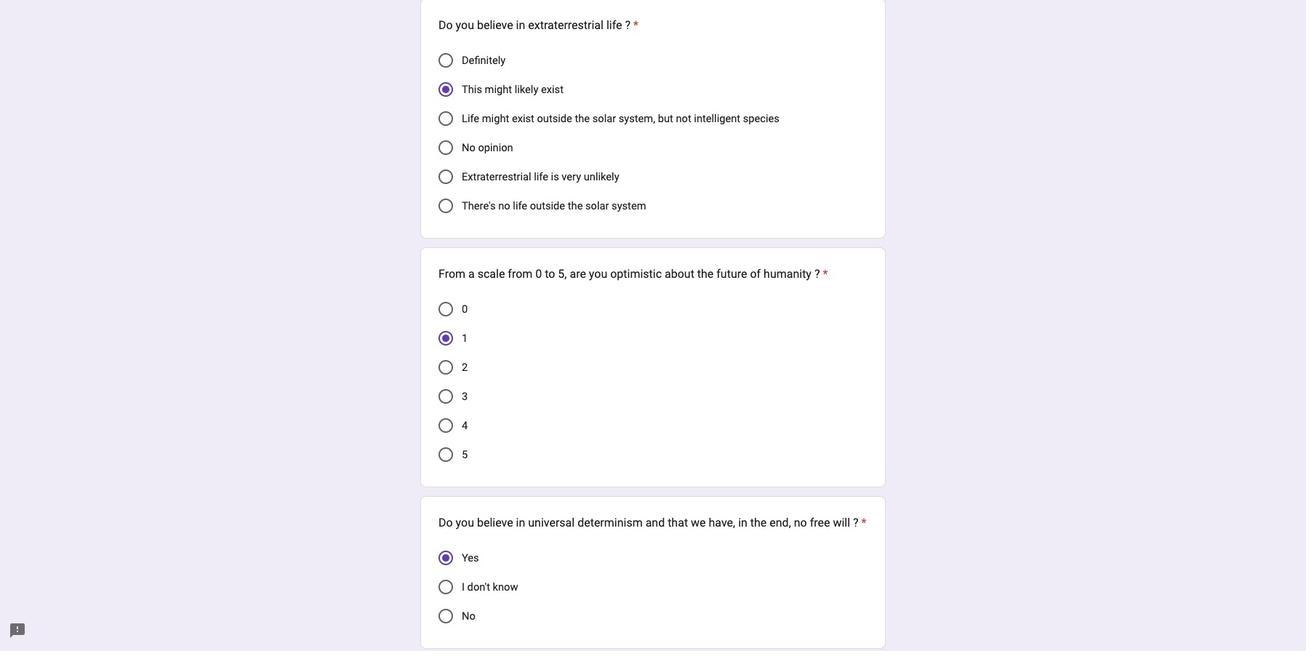 Task type: describe. For each thing, give the bounding box(es) containing it.
extraterrestrial life is very unlikely image
[[439, 170, 453, 184]]

0 vertical spatial 0
[[536, 267, 542, 281]]

species
[[743, 112, 780, 125]]

from a scale from 0 to 5, are you optimistic about the future of humanity ? *
[[439, 267, 828, 281]]

required question element for do you believe in extraterrestrial life ?
[[631, 17, 639, 34]]

4 image
[[439, 419, 453, 433]]

heading for 3
[[439, 266, 828, 283]]

Definitely radio
[[439, 53, 453, 68]]

from
[[439, 267, 466, 281]]

extraterrestrial
[[462, 170, 531, 184]]

i don't know image
[[439, 580, 453, 595]]

there's no life outside the solar system
[[462, 200, 646, 213]]

do you believe in extraterrestrial life ? *
[[439, 18, 639, 32]]

do for do you believe in universal determinism and that we have, in the end, no free will ? *
[[439, 516, 453, 530]]

0 horizontal spatial life
[[513, 200, 527, 213]]

this might likely exist
[[462, 83, 564, 96]]

outside for exist
[[537, 112, 572, 125]]

Extraterrestrial life is very unlikely radio
[[439, 170, 453, 184]]

believe for extraterrestrial
[[477, 18, 513, 32]]

1 image
[[442, 335, 450, 342]]

you for extraterrestrial
[[456, 18, 474, 32]]

don't
[[467, 581, 490, 594]]

opinion
[[478, 141, 513, 154]]

There's no life outside the solar system radio
[[439, 199, 453, 213]]

1 vertical spatial exist
[[512, 112, 535, 125]]

required question element for do you believe in universal determinism and that we have, in the end, no free will ?
[[859, 515, 867, 532]]

definitely image
[[439, 53, 453, 68]]

no for no opinion
[[462, 141, 476, 154]]

humanity
[[764, 267, 812, 281]]

heading for no opinion
[[439, 17, 639, 34]]

1 horizontal spatial ?
[[815, 267, 820, 281]]

optimistic
[[610, 267, 662, 281]]

know
[[493, 581, 518, 594]]

that
[[668, 516, 688, 530]]

is
[[551, 170, 559, 184]]

from
[[508, 267, 533, 281]]

believe for universal
[[477, 516, 513, 530]]

No opinion radio
[[439, 141, 453, 155]]

outside for life
[[530, 200, 565, 213]]

unlikely
[[584, 170, 619, 184]]

yes image
[[442, 555, 450, 562]]

life might exist outside the solar system, but not intelligent species image
[[439, 112, 453, 126]]

very
[[562, 170, 581, 184]]

intelligent
[[694, 112, 741, 125]]

the down very
[[568, 200, 583, 213]]

5
[[462, 448, 468, 461]]

0 horizontal spatial *
[[634, 18, 639, 32]]

0 vertical spatial life
[[607, 18, 622, 32]]

and
[[646, 516, 665, 530]]

might for life
[[482, 112, 509, 125]]

1 horizontal spatial no
[[794, 516, 807, 530]]

Yes radio
[[439, 551, 453, 565]]

2 vertical spatial ?
[[853, 516, 859, 530]]

heading containing do you believe in universal determinism and that we have, in the end, no free will ?
[[439, 515, 867, 532]]

this might likely exist image
[[442, 86, 450, 93]]

i
[[462, 581, 465, 594]]

free
[[810, 516, 830, 530]]

future
[[717, 267, 747, 281]]

no for no
[[462, 610, 476, 623]]

have,
[[709, 516, 736, 530]]

do you believe in universal determinism and that we have, in the end, no free will ? *
[[439, 516, 867, 530]]

5 image
[[439, 448, 453, 462]]



Task type: locate. For each thing, give the bounding box(es) containing it.
0 horizontal spatial 0
[[462, 303, 468, 316]]

0 vertical spatial no
[[498, 200, 510, 213]]

1 horizontal spatial *
[[823, 267, 828, 281]]

0 vertical spatial exist
[[541, 83, 564, 96]]

heading
[[439, 17, 639, 34], [439, 266, 828, 283], [439, 515, 867, 532]]

3
[[462, 390, 468, 403]]

0 vertical spatial *
[[634, 18, 639, 32]]

in
[[516, 18, 525, 32], [516, 516, 525, 530], [738, 516, 748, 530]]

no right there's
[[498, 200, 510, 213]]

0 vertical spatial might
[[485, 83, 512, 96]]

do
[[439, 18, 453, 32], [439, 516, 453, 530]]

2 vertical spatial you
[[456, 516, 474, 530]]

the left system,
[[575, 112, 590, 125]]

life
[[607, 18, 622, 32], [534, 170, 548, 184], [513, 200, 527, 213]]

0 right 0 option
[[462, 303, 468, 316]]

outside
[[537, 112, 572, 125], [530, 200, 565, 213]]

0 horizontal spatial exist
[[512, 112, 535, 125]]

heading containing from a scale from 0 to 5, are you optimistic about the future of humanity ?
[[439, 266, 828, 283]]

1 vertical spatial required question element
[[820, 266, 828, 283]]

? right humanity
[[815, 267, 820, 281]]

1 no from the top
[[462, 141, 476, 154]]

definitely
[[462, 54, 506, 67]]

no right no option on the left bottom
[[462, 610, 476, 623]]

might for this
[[485, 83, 512, 96]]

1 vertical spatial you
[[589, 267, 608, 281]]

no opinion
[[462, 141, 513, 154]]

no opinion image
[[439, 141, 453, 155]]

in for extraterrestrial
[[516, 18, 525, 32]]

solar down "unlikely"
[[586, 200, 609, 213]]

0 horizontal spatial ?
[[625, 18, 631, 32]]

2 horizontal spatial *
[[862, 516, 867, 530]]

no
[[498, 200, 510, 213], [794, 516, 807, 530]]

exist right likely at the top of page
[[541, 83, 564, 96]]

*
[[634, 18, 639, 32], [823, 267, 828, 281], [862, 516, 867, 530]]

required question element right the will at the right bottom of page
[[859, 515, 867, 532]]

do up 'yes' radio
[[439, 516, 453, 530]]

are
[[570, 267, 586, 281]]

but
[[658, 112, 673, 125]]

1 vertical spatial solar
[[586, 200, 609, 213]]

will
[[833, 516, 850, 530]]

* right extraterrestrial
[[634, 18, 639, 32]]

required question element right humanity
[[820, 266, 828, 283]]

life down extraterrestrial life is very unlikely
[[513, 200, 527, 213]]

3 radio
[[439, 389, 453, 404]]

about
[[665, 267, 695, 281]]

there's
[[462, 200, 496, 213]]

determinism
[[578, 516, 643, 530]]

the
[[575, 112, 590, 125], [568, 200, 583, 213], [697, 267, 714, 281], [751, 516, 767, 530]]

believe up definitely
[[477, 18, 513, 32]]

you up definitely
[[456, 18, 474, 32]]

?
[[625, 18, 631, 32], [815, 267, 820, 281], [853, 516, 859, 530]]

1 do from the top
[[439, 18, 453, 32]]

we
[[691, 516, 706, 530]]

in left extraterrestrial
[[516, 18, 525, 32]]

0 left to
[[536, 267, 542, 281]]

system
[[612, 200, 646, 213]]

1 vertical spatial believe
[[477, 516, 513, 530]]

scale
[[478, 267, 505, 281]]

2 horizontal spatial ?
[[853, 516, 859, 530]]

* right the will at the right bottom of page
[[862, 516, 867, 530]]

1 vertical spatial outside
[[530, 200, 565, 213]]

1 horizontal spatial 0
[[536, 267, 542, 281]]

1 vertical spatial no
[[462, 610, 476, 623]]

no right no opinion radio
[[462, 141, 476, 154]]

5,
[[558, 267, 567, 281]]

exist down likely at the top of page
[[512, 112, 535, 125]]

solar for system,
[[593, 112, 616, 125]]

this
[[462, 83, 482, 96]]

a
[[468, 267, 475, 281]]

Life might exist outside the solar system, but not intelligent species radio
[[439, 112, 453, 126]]

2 radio
[[439, 360, 453, 375]]

do for do you believe in extraterrestrial life ? *
[[439, 18, 453, 32]]

might
[[485, 83, 512, 96], [482, 112, 509, 125]]

2 vertical spatial heading
[[439, 515, 867, 532]]

1 heading from the top
[[439, 17, 639, 34]]

end,
[[770, 516, 791, 530]]

2 believe from the top
[[477, 516, 513, 530]]

you
[[456, 18, 474, 32], [589, 267, 608, 281], [456, 516, 474, 530]]

the left end,
[[751, 516, 767, 530]]

to
[[545, 267, 555, 281]]

yes
[[462, 552, 479, 565]]

1 vertical spatial life
[[534, 170, 548, 184]]

0 vertical spatial heading
[[439, 17, 639, 34]]

2 heading from the top
[[439, 266, 828, 283]]

0 vertical spatial solar
[[593, 112, 616, 125]]

outside down extraterrestrial life is very unlikely
[[530, 200, 565, 213]]

believe up yes
[[477, 516, 513, 530]]

1 vertical spatial heading
[[439, 266, 828, 283]]

4
[[462, 419, 468, 432]]

1 vertical spatial ?
[[815, 267, 820, 281]]

required question element for from a scale from 0 to 5, are you optimistic about the future of humanity ?
[[820, 266, 828, 283]]

solar left system,
[[593, 112, 616, 125]]

outside down likely at the top of page
[[537, 112, 572, 125]]

0 vertical spatial required question element
[[631, 17, 639, 34]]

2 vertical spatial life
[[513, 200, 527, 213]]

required question element right extraterrestrial
[[631, 17, 639, 34]]

2 horizontal spatial required question element
[[859, 515, 867, 532]]

1 radio
[[439, 331, 453, 346]]

you for universal
[[456, 516, 474, 530]]

2 image
[[439, 360, 453, 375]]

This might likely exist radio
[[439, 82, 453, 97]]

2 no from the top
[[462, 610, 476, 623]]

0 vertical spatial ?
[[625, 18, 631, 32]]

1
[[462, 332, 468, 345]]

0 vertical spatial you
[[456, 18, 474, 32]]

in left 'universal'
[[516, 516, 525, 530]]

* right humanity
[[823, 267, 828, 281]]

you up yes
[[456, 516, 474, 530]]

in right have,
[[738, 516, 748, 530]]

0 vertical spatial no
[[462, 141, 476, 154]]

3 heading from the top
[[439, 515, 867, 532]]

No radio
[[439, 609, 453, 624]]

heading containing do you believe in extraterrestrial life ?
[[439, 17, 639, 34]]

solar for system
[[586, 200, 609, 213]]

5 radio
[[439, 448, 453, 462]]

1 believe from the top
[[477, 18, 513, 32]]

1 vertical spatial do
[[439, 516, 453, 530]]

0
[[536, 267, 542, 281], [462, 303, 468, 316]]

4 radio
[[439, 419, 453, 433]]

1 vertical spatial 0
[[462, 303, 468, 316]]

solar
[[593, 112, 616, 125], [586, 200, 609, 213]]

0 horizontal spatial required question element
[[631, 17, 639, 34]]

no
[[462, 141, 476, 154], [462, 610, 476, 623]]

there's no life outside the solar system image
[[439, 199, 453, 213]]

2 do from the top
[[439, 516, 453, 530]]

life left the is on the top of the page
[[534, 170, 548, 184]]

likely
[[515, 83, 539, 96]]

universal
[[528, 516, 575, 530]]

might right life
[[482, 112, 509, 125]]

1 vertical spatial might
[[482, 112, 509, 125]]

life
[[462, 112, 479, 125]]

life might exist outside the solar system, but not intelligent species
[[462, 112, 780, 125]]

1 vertical spatial *
[[823, 267, 828, 281]]

0 vertical spatial believe
[[477, 18, 513, 32]]

0 radio
[[439, 302, 453, 317]]

no image
[[439, 609, 453, 624]]

1 horizontal spatial exist
[[541, 83, 564, 96]]

? right the will at the right bottom of page
[[853, 516, 859, 530]]

required question element
[[631, 17, 639, 34], [820, 266, 828, 283], [859, 515, 867, 532]]

life right extraterrestrial
[[607, 18, 622, 32]]

believe
[[477, 18, 513, 32], [477, 516, 513, 530]]

2
[[462, 361, 468, 374]]

do up 'definitely' image
[[439, 18, 453, 32]]

1 horizontal spatial required question element
[[820, 266, 828, 283]]

no left free
[[794, 516, 807, 530]]

of
[[750, 267, 761, 281]]

1 horizontal spatial life
[[534, 170, 548, 184]]

0 horizontal spatial no
[[498, 200, 510, 213]]

might right 'this'
[[485, 83, 512, 96]]

3 image
[[439, 389, 453, 404]]

you right the 'are'
[[589, 267, 608, 281]]

0 image
[[439, 302, 453, 317]]

exist
[[541, 83, 564, 96], [512, 112, 535, 125]]

extraterrestrial
[[528, 18, 604, 32]]

I don't know radio
[[439, 580, 453, 595]]

2 vertical spatial *
[[862, 516, 867, 530]]

extraterrestrial life is very unlikely
[[462, 170, 619, 184]]

1 vertical spatial no
[[794, 516, 807, 530]]

in for universal
[[516, 516, 525, 530]]

the right about
[[697, 267, 714, 281]]

not
[[676, 112, 692, 125]]

2 horizontal spatial life
[[607, 18, 622, 32]]

i don't know
[[462, 581, 518, 594]]

0 vertical spatial outside
[[537, 112, 572, 125]]

system,
[[619, 112, 656, 125]]

2 vertical spatial required question element
[[859, 515, 867, 532]]

? right extraterrestrial
[[625, 18, 631, 32]]

0 vertical spatial do
[[439, 18, 453, 32]]



Task type: vqa. For each thing, say whether or not it's contained in the screenshot.
text box
no



